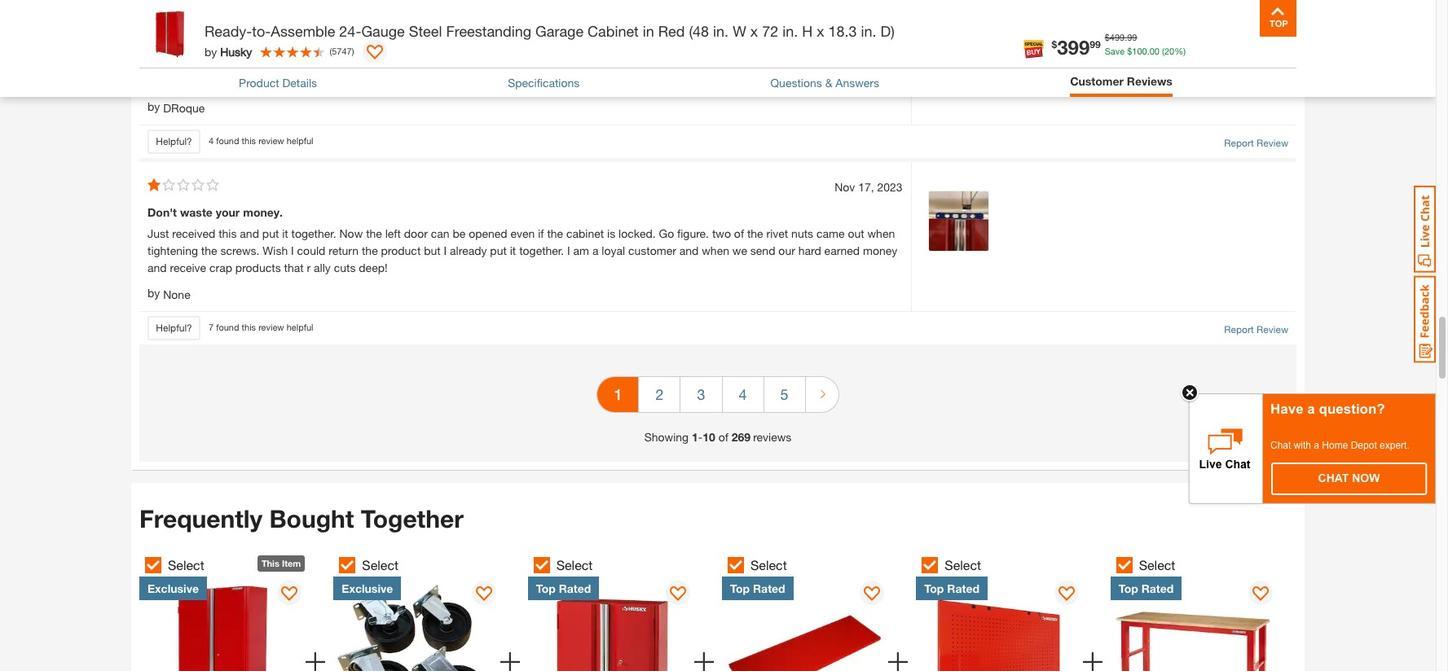 Task type: vqa. For each thing, say whether or not it's contained in the screenshot.
2nd "Report Review" button from the bottom
yes



Task type: locate. For each thing, give the bounding box(es) containing it.
1 vertical spatial 4
[[739, 385, 747, 403]]

2 report review from the top
[[1225, 323, 1289, 335]]

rated inside 6 / 6 group
[[1142, 582, 1174, 596]]

0 horizontal spatial $
[[1052, 38, 1057, 50]]

1 review from the top
[[259, 136, 284, 146]]

a up specifications
[[535, 57, 541, 71]]

i down the steel
[[408, 57, 411, 71]]

1 review from the top
[[1257, 137, 1289, 149]]

just
[[148, 226, 169, 240]]

w
[[733, 22, 747, 40]]

by left none
[[148, 286, 160, 300]]

2 top from the left
[[730, 582, 750, 596]]

1 vertical spatial found
[[216, 322, 239, 333]]

found right 7
[[216, 322, 239, 333]]

product details
[[239, 76, 317, 90]]

display image
[[281, 587, 298, 603], [670, 587, 686, 603], [864, 587, 881, 603], [1059, 587, 1075, 603]]

0 vertical spatial review
[[1257, 137, 1289, 149]]

question?
[[1319, 402, 1386, 417]]

)
[[352, 45, 354, 56]]

0 vertical spatial report
[[1225, 137, 1254, 149]]

with right chat
[[1294, 440, 1312, 452]]

99 right 499
[[1128, 32, 1138, 42]]

helpful down that
[[287, 322, 313, 333]]

nuts
[[792, 226, 814, 240]]

0 vertical spatial 4
[[209, 136, 214, 146]]

2023 for nov 17, 2023
[[878, 180, 903, 194]]

0 vertical spatial lot
[[159, 36, 172, 50]]

this for tightening
[[242, 322, 256, 333]]

product image image
[[143, 8, 196, 61]]

corners.
[[680, 57, 722, 71]]

1 report from the top
[[1225, 137, 1254, 149]]

select up ready-to-assemble 24-gauge steel wall mounted garage cabinet in red (28 in. w x 29.7 in. h x 12 in. d) 'image'
[[556, 558, 593, 573]]

4 found this review helpful
[[209, 136, 313, 146]]

$ right save at the right top of the page
[[1128, 45, 1133, 56]]

4 select from the left
[[751, 558, 787, 573]]

figure.
[[677, 226, 709, 240]]

5 select from the left
[[945, 558, 981, 573]]

2 x from the left
[[817, 22, 825, 40]]

0 vertical spatial it
[[282, 226, 288, 240]]

x right the w
[[751, 22, 758, 40]]

the right the if
[[547, 226, 563, 240]]

customer reviews button
[[1070, 73, 1173, 93], [1070, 73, 1173, 90]]

showing
[[645, 430, 689, 444]]

$ inside $ 399 99
[[1052, 38, 1057, 50]]

damaged
[[629, 57, 677, 71]]

0 horizontal spatial 4
[[209, 136, 214, 146]]

customer reviews
[[1070, 74, 1173, 88]]

4 top from the left
[[1119, 582, 1139, 596]]

opened
[[469, 226, 508, 240]]

select
[[168, 558, 204, 573], [362, 558, 399, 573], [556, 558, 593, 573], [751, 558, 787, 573], [945, 558, 981, 573], [1139, 558, 1176, 573]]

even
[[511, 226, 535, 240]]

0 horizontal spatial in.
[[713, 22, 729, 40]]

1 horizontal spatial x
[[817, 22, 825, 40]]

0 vertical spatial product
[[342, 57, 382, 71]]

1 top from the left
[[536, 582, 556, 596]]

top for ready-to-assemble 24-gauge steel wall mounted garage cabinet in red (28 in. w x 29.7 in. h x 12 in. d) 'image'
[[536, 582, 556, 596]]

top rated inside 3 / 6 group
[[536, 582, 591, 596]]

report review button
[[1225, 136, 1289, 150], [1225, 322, 1289, 337]]

1 vertical spatial report review button
[[1225, 322, 1289, 337]]

receive
[[170, 261, 206, 274]]

cabinet down freestanding
[[469, 57, 507, 71]]

rated inside 3 / 6 group
[[559, 582, 591, 596]]

1 horizontal spatial put
[[490, 243, 507, 257]]

1 horizontal spatial in.
[[783, 22, 798, 40]]

by
[[205, 44, 217, 58], [148, 99, 160, 113], [148, 286, 160, 300]]

%)
[[1175, 45, 1186, 56]]

0 horizontal spatial lot
[[159, 36, 172, 50]]

1 horizontal spatial .
[[1147, 45, 1150, 56]]

2 in. from the left
[[783, 22, 798, 40]]

rated inside the 5 / 6 group
[[947, 582, 980, 596]]

we
[[733, 243, 747, 257]]

0 horizontal spatial with
[[510, 57, 531, 71]]

select up 2-pack steel shelf set in red for rta 48 in. garage cabinet image
[[751, 558, 787, 573]]

1 vertical spatial with
[[1294, 440, 1312, 452]]

a down d)
[[892, 57, 898, 71]]

1 vertical spatial put
[[262, 226, 279, 240]]

feedback link image
[[1414, 276, 1436, 364]]

when down two
[[702, 243, 730, 257]]

6 select from the left
[[1139, 558, 1176, 573]]

1 helpful? from the top
[[156, 135, 192, 147]]

top rated inside 4 / 6 group
[[730, 582, 786, 596]]

i left pay
[[264, 57, 267, 71]]

2 rated from the left
[[753, 582, 786, 596]]

don't
[[148, 205, 177, 219]]

rated for 6 ft. adjustable height solid wood top workbench in red for ready to assemble steel garage storage system image
[[1142, 582, 1174, 596]]

1 report review from the top
[[1225, 137, 1289, 149]]

1 / 6 group
[[139, 551, 326, 672]]

1 horizontal spatial cabinet
[[567, 226, 604, 240]]

nov for nov 17, 2023
[[835, 180, 855, 194]]

a right am
[[593, 243, 599, 257]]

0 horizontal spatial exclusive
[[148, 582, 199, 596]]

0 vertical spatial 2023
[[878, 10, 903, 24]]

select for 6 / 6 group
[[1139, 558, 1176, 573]]

i right but
[[444, 243, 447, 257]]

and down 'figure.'
[[680, 243, 699, 257]]

2 display image from the left
[[670, 587, 686, 603]]

product down ) on the top of the page
[[342, 57, 382, 71]]

2 select from the left
[[362, 558, 399, 573]]

report review button for a lot of damage. i'm very disappointed. i pay for a new product and i received a cabinet with a lot of scratches, damaged corners. the packing was good, they put a used gabinet inside.
[[1225, 136, 1289, 150]]

0 vertical spatial review
[[259, 136, 284, 146]]

0 horizontal spatial when
[[702, 243, 730, 257]]

helpful for together.
[[287, 322, 313, 333]]

now
[[1353, 472, 1380, 485]]

99 left save at the right top of the page
[[1090, 38, 1101, 50]]

0 vertical spatial report review button
[[1225, 136, 1289, 150]]

0 vertical spatial cabinet
[[469, 57, 507, 71]]

bought
[[269, 504, 354, 534]]

1 display image from the left
[[281, 587, 298, 603]]

0 horizontal spatial cabinet
[[469, 57, 507, 71]]

0 horizontal spatial .
[[1125, 32, 1128, 42]]

good,
[[815, 57, 844, 71]]

3 in. from the left
[[861, 22, 877, 40]]

select inside 1 / 6 group
[[168, 558, 204, 573]]

received down the steel
[[414, 57, 457, 71]]

3 display image from the left
[[864, 587, 881, 603]]

disappointed.
[[191, 57, 261, 71]]

top rated
[[536, 582, 591, 596], [730, 582, 786, 596], [925, 582, 980, 596], [1119, 582, 1174, 596]]

select for the 5 / 6 group at bottom
[[945, 558, 981, 573]]

1 vertical spatial helpful? button
[[148, 316, 201, 340]]

1 rated from the left
[[559, 582, 591, 596]]

top rated for 2-pack steel pegboard set in red (36 in. w x 26 in. h) for ready-to-assemble steel garage storage system image
[[925, 582, 980, 596]]

2 horizontal spatial in.
[[861, 22, 877, 40]]

this up screws.
[[219, 226, 237, 240]]

top rated inside 6 / 6 group
[[1119, 582, 1174, 596]]

nov left 17,
[[835, 180, 855, 194]]

display image
[[366, 45, 383, 61], [476, 587, 492, 603], [1253, 587, 1269, 603]]

exclusive inside 2 / 6 group
[[342, 582, 393, 596]]

4 left 5
[[739, 385, 747, 403]]

x right 'h'
[[817, 22, 825, 40]]

1 vertical spatial by
[[148, 99, 160, 113]]

4 / 6 group
[[721, 551, 908, 672]]

2 vertical spatial this
[[242, 322, 256, 333]]

in
[[643, 22, 654, 40]]

1 vertical spatial lot
[[544, 57, 557, 71]]

in. left 'h'
[[783, 22, 798, 40]]

top inside the 5 / 6 group
[[925, 582, 944, 596]]

1 exclusive from the left
[[148, 582, 199, 596]]

4 display image from the left
[[1059, 587, 1075, 603]]

6 ft. adjustable height solid wood top workbench in red for ready to assemble steel garage storage system image
[[1111, 577, 1277, 672]]

2 report from the top
[[1225, 323, 1254, 335]]

top rated for 6 ft. adjustable height solid wood top workbench in red for ready to assemble steel garage storage system image
[[1119, 582, 1174, 596]]

0 vertical spatial with
[[510, 57, 531, 71]]

top for 6 ft. adjustable height solid wood top workbench in red for ready to assemble steel garage storage system image
[[1119, 582, 1139, 596]]

report for just received this and put it together. now the left door can be opened even if the cabinet is locked. go figure. two of the rivet nuts came out when tightening the screws. wish i could return the product but i already put it together. i am a loyal customer and when we send our hard earned money and receive crap products that r ally cuts deep!
[[1225, 323, 1254, 335]]

products
[[235, 261, 281, 274]]

( right 00
[[1162, 45, 1165, 56]]

review
[[259, 136, 284, 146], [259, 322, 284, 333]]

1 vertical spatial report review
[[1225, 323, 1289, 335]]

waste
[[180, 205, 213, 219]]

1 vertical spatial .
[[1147, 45, 1150, 56]]

2 top rated from the left
[[730, 582, 786, 596]]

3 top from the left
[[925, 582, 944, 596]]

1 horizontal spatial (
[[1162, 45, 1165, 56]]

2 vertical spatial put
[[490, 243, 507, 257]]

display image inside 4 / 6 group
[[864, 587, 881, 603]]

0 vertical spatial helpful? button
[[148, 129, 201, 154]]

1 ( from the left
[[1162, 45, 1165, 56]]

0 vertical spatial nov
[[835, 10, 855, 24]]

together. down the if
[[519, 243, 564, 257]]

2-pack steel pegboard set in red (36 in. w x 26 in. h) for ready-to-assemble steel garage storage system image
[[916, 577, 1083, 672]]

helpful
[[287, 136, 313, 146], [287, 322, 313, 333]]

0 horizontal spatial together.
[[292, 226, 336, 240]]

lot up specifications
[[544, 57, 557, 71]]

and down gauge
[[385, 57, 405, 71]]

helpful? button down none
[[148, 316, 201, 340]]

3 rated from the left
[[947, 582, 980, 596]]

display image inside 6 / 6 group
[[1253, 587, 1269, 603]]

helpful? down by droque
[[156, 135, 192, 147]]

report
[[1225, 137, 1254, 149], [1225, 323, 1254, 335]]

4 top rated from the left
[[1119, 582, 1174, 596]]

18.3
[[829, 22, 857, 40]]

found for droque
[[216, 136, 239, 146]]

helpful? for none
[[156, 322, 192, 334]]

a inside don't waste your money. just received this and put it together. now the left door can be opened even if the cabinet is locked. go figure. two of the rivet nuts came out when tightening the screws. wish i could return the product but i already put it together. i am a loyal customer and when we send our hard earned money and receive crap products that r ally cuts deep!
[[593, 243, 599, 257]]

1 vertical spatial helpful
[[287, 322, 313, 333]]

1 vertical spatial received
[[172, 226, 215, 240]]

1 vertical spatial 2023
[[878, 180, 903, 194]]

2 horizontal spatial display image
[[1253, 587, 1269, 603]]

frequently
[[139, 504, 263, 534]]

2 helpful from the top
[[287, 322, 313, 333]]

1 helpful from the top
[[287, 136, 313, 146]]

1 horizontal spatial exclusive
[[342, 582, 393, 596]]

$ up save at the right top of the page
[[1105, 32, 1110, 42]]

99
[[1128, 32, 1138, 42], [1090, 38, 1101, 50]]

put inside a lot of damage. i'm very disappointed. i pay for a new product and i received a cabinet with a lot of scratches, damaged corners. the packing was good, they put a used gabinet inside.
[[872, 57, 889, 71]]

0 vertical spatial by
[[205, 44, 217, 58]]

1 vertical spatial review
[[259, 322, 284, 333]]

this
[[262, 558, 279, 569]]

display image inside the 5 / 6 group
[[1059, 587, 1075, 603]]

2 nov from the top
[[835, 180, 855, 194]]

top inside 6 / 6 group
[[1119, 582, 1139, 596]]

helpful? down none
[[156, 322, 192, 334]]

top rated inside the 5 / 6 group
[[925, 582, 980, 596]]

put down opened
[[490, 243, 507, 257]]

$ 499 . 99 save $ 100 . 00 ( 20 %)
[[1105, 32, 1186, 56]]

by husky
[[205, 44, 252, 58]]

by inside 'by none'
[[148, 286, 160, 300]]

this down product
[[242, 136, 256, 146]]

exclusive inside 1 / 6 group
[[148, 582, 199, 596]]

0 horizontal spatial (
[[330, 45, 332, 56]]

the up send
[[747, 226, 764, 240]]

a
[[309, 57, 315, 71], [460, 57, 466, 71], [535, 57, 541, 71], [892, 57, 898, 71], [593, 243, 599, 257], [1308, 402, 1316, 417], [1314, 440, 1320, 452]]

00
[[1150, 45, 1160, 56]]

1 vertical spatial helpful?
[[156, 322, 192, 334]]

top rated for ready-to-assemble 24-gauge steel wall mounted garage cabinet in red (28 in. w x 29.7 in. h x 12 in. d) 'image'
[[536, 582, 591, 596]]

1 vertical spatial review
[[1257, 323, 1289, 335]]

it
[[282, 226, 288, 240], [510, 243, 516, 257]]

rated inside 4 / 6 group
[[753, 582, 786, 596]]

1 2023 from the top
[[878, 10, 903, 24]]

1 vertical spatial this
[[219, 226, 237, 240]]

the
[[366, 226, 382, 240], [547, 226, 563, 240], [747, 226, 764, 240], [201, 243, 217, 257], [362, 243, 378, 257]]

put right they
[[872, 57, 889, 71]]

0 vertical spatial put
[[872, 57, 889, 71]]

1 vertical spatial together.
[[519, 243, 564, 257]]

1 vertical spatial nov
[[835, 180, 855, 194]]

by left 'husky'
[[205, 44, 217, 58]]

cabinet up am
[[567, 226, 604, 240]]

chat
[[1271, 440, 1291, 452]]

review for droque
[[259, 136, 284, 146]]

helpful? button down by droque
[[148, 129, 201, 154]]

product
[[239, 76, 279, 90]]

this for inside.
[[242, 136, 256, 146]]

0 horizontal spatial 99
[[1090, 38, 1101, 50]]

0 vertical spatial helpful
[[287, 136, 313, 146]]

already
[[450, 243, 487, 257]]

am
[[573, 243, 589, 257]]

(
[[1162, 45, 1165, 56], [330, 45, 332, 56]]

i left am
[[567, 243, 570, 257]]

1 helpful? button from the top
[[148, 129, 201, 154]]

top inside 4 / 6 group
[[730, 582, 750, 596]]

select inside 3 / 6 group
[[556, 558, 593, 573]]

2 2023 from the top
[[878, 180, 903, 194]]

helpful down details
[[287, 136, 313, 146]]

2023 right 17,
[[878, 180, 903, 194]]

1 found from the top
[[216, 136, 239, 146]]

out
[[848, 226, 865, 240]]

top button
[[1260, 0, 1297, 37]]

-
[[698, 430, 703, 444]]

screws.
[[220, 243, 260, 257]]

1 horizontal spatial when
[[868, 226, 895, 240]]

select down frequently
[[168, 558, 204, 573]]

product details button
[[239, 74, 317, 91], [239, 74, 317, 91]]

rated for 2-pack steel pegboard set in red (36 in. w x 26 in. h) for ready-to-assemble steel garage storage system image
[[947, 582, 980, 596]]

together. up could
[[292, 226, 336, 240]]

found down the inside.
[[216, 136, 239, 146]]

with
[[510, 57, 531, 71], [1294, 440, 1312, 452]]

received down waste in the left of the page
[[172, 226, 215, 240]]

frequently bought together
[[139, 504, 464, 534]]

( up new
[[330, 45, 332, 56]]

product
[[342, 57, 382, 71], [381, 243, 421, 257]]

new
[[318, 57, 339, 71]]

select inside the 5 / 6 group
[[945, 558, 981, 573]]

1 vertical spatial report
[[1225, 323, 1254, 335]]

3 top rated from the left
[[925, 582, 980, 596]]

a left home
[[1314, 440, 1320, 452]]

select up 2-pack steel pegboard set in red (36 in. w x 26 in. h) for ready-to-assemble steel garage storage system image
[[945, 558, 981, 573]]

by droque
[[148, 99, 205, 115]]

1 horizontal spatial display image
[[476, 587, 492, 603]]

they
[[847, 57, 869, 71]]

navigation
[[597, 365, 839, 428]]

$ left save at the right top of the page
[[1052, 38, 1057, 50]]

1 horizontal spatial it
[[510, 243, 516, 257]]

ready-
[[205, 22, 252, 40]]

for
[[292, 57, 306, 71]]

a right 'have' at the right
[[1308, 402, 1316, 417]]

2023 right 19,
[[878, 10, 903, 24]]

1 select from the left
[[168, 558, 204, 573]]

4 down gabinet
[[209, 136, 214, 146]]

answers
[[836, 76, 880, 90]]

top inside 3 / 6 group
[[536, 582, 556, 596]]

r
[[307, 261, 311, 274]]

it down even
[[510, 243, 516, 257]]

review down product details
[[259, 136, 284, 146]]

exclusive for display icon within the 1 / 6 group
[[148, 582, 199, 596]]

select inside 4 / 6 group
[[751, 558, 787, 573]]

1 report review button from the top
[[1225, 136, 1289, 150]]

1 horizontal spatial $
[[1105, 32, 1110, 42]]

2 review from the top
[[1257, 323, 1289, 335]]

select inside 2 / 6 group
[[362, 558, 399, 573]]

1 horizontal spatial 99
[[1128, 32, 1138, 42]]

0 horizontal spatial put
[[262, 226, 279, 240]]

lot right a
[[159, 36, 172, 50]]

0 vertical spatial report review
[[1225, 137, 1289, 149]]

99 inside $ 399 99
[[1090, 38, 1101, 50]]

have a question?
[[1271, 402, 1386, 417]]

select inside 6 / 6 group
[[1139, 558, 1176, 573]]

4 link
[[723, 377, 763, 412]]

return
[[329, 243, 359, 257]]

1 vertical spatial it
[[510, 243, 516, 257]]

top for 2-pack steel shelf set in red for rta 48 in. garage cabinet image
[[730, 582, 750, 596]]

product down left
[[381, 243, 421, 257]]

put up wish
[[262, 226, 279, 240]]

19,
[[858, 10, 874, 24]]

none
[[163, 287, 190, 301]]

could
[[297, 243, 326, 257]]

steel
[[409, 22, 442, 40]]

review right 7
[[259, 322, 284, 333]]

2 helpful? from the top
[[156, 322, 192, 334]]

1 horizontal spatial 4
[[739, 385, 747, 403]]

1 top rated from the left
[[536, 582, 591, 596]]

by inside by droque
[[148, 99, 160, 113]]

by for by husky
[[205, 44, 217, 58]]

in. left the w
[[713, 22, 729, 40]]

of right 10
[[719, 430, 729, 444]]

a
[[148, 36, 155, 50]]

helpful? for droque
[[156, 135, 192, 147]]

2 helpful? button from the top
[[148, 316, 201, 340]]

nov left 19,
[[835, 10, 855, 24]]

cabinet inside a lot of damage. i'm very disappointed. i pay for a new product and i received a cabinet with a lot of scratches, damaged corners. the packing was good, they put a used gabinet inside.
[[469, 57, 507, 71]]

2 exclusive from the left
[[342, 582, 393, 596]]

0 vertical spatial this
[[242, 136, 256, 146]]

be
[[453, 226, 466, 240]]

this right 7
[[242, 322, 256, 333]]

when up money
[[868, 226, 895, 240]]

report review for just received this and put it together. now the left door can be opened even if the cabinet is locked. go figure. two of the rivet nuts came out when tightening the screws. wish i could return the product but i already put it together. i am a loyal customer and when we send our hard earned money and receive crap products that r ally cuts deep!
[[1225, 323, 1289, 335]]

pay
[[270, 57, 289, 71]]

wish
[[263, 243, 288, 257]]

1 horizontal spatial received
[[414, 57, 457, 71]]

with up specifications
[[510, 57, 531, 71]]

1 nov from the top
[[835, 10, 855, 24]]

of up 'we'
[[734, 226, 744, 240]]

display image for 2-pack steel pegboard set in red (36 in. w x 26 in. h) for ready-to-assemble steel garage storage system image
[[1059, 587, 1075, 603]]

0 vertical spatial found
[[216, 136, 239, 146]]

select up 6 ft. adjustable height solid wood top workbench in red for ready to assemble steel garage storage system image
[[1139, 558, 1176, 573]]

2 vertical spatial by
[[148, 286, 160, 300]]

select down together
[[362, 558, 399, 573]]

3 select from the left
[[556, 558, 593, 573]]

4 rated from the left
[[1142, 582, 1174, 596]]

product inside don't waste your money. just received this and put it together. now the left door can be opened even if the cabinet is locked. go figure. two of the rivet nuts came out when tightening the screws. wish i could return the product but i already put it together. i am a loyal customer and when we send our hard earned money and receive crap products that r ally cuts deep!
[[381, 243, 421, 257]]

0 horizontal spatial x
[[751, 22, 758, 40]]

now
[[339, 226, 363, 240]]

that
[[284, 261, 304, 274]]

report review button for don't waste your money. just received this and put it together. now the left door can be opened even if the cabinet is locked. go figure. two of the rivet nuts came out when tightening the screws. wish i could return the product but i already put it together. i am a loyal customer and when we send our hard earned money and receive crap products that r ally cuts deep!
[[1225, 322, 1289, 337]]

nov
[[835, 10, 855, 24], [835, 180, 855, 194]]

2 horizontal spatial put
[[872, 57, 889, 71]]

1 vertical spatial product
[[381, 243, 421, 257]]

top
[[536, 582, 556, 596], [730, 582, 750, 596], [925, 582, 944, 596], [1119, 582, 1139, 596]]

0 vertical spatial helpful?
[[156, 135, 192, 147]]

1 horizontal spatial together.
[[519, 243, 564, 257]]

24-
[[339, 22, 361, 40]]

in.
[[713, 22, 729, 40], [783, 22, 798, 40], [861, 22, 877, 40]]

0 vertical spatial received
[[414, 57, 457, 71]]

display image inside 3 / 6 group
[[670, 587, 686, 603]]

display image for ready-to-assemble 24-gauge steel wall mounted garage cabinet in red (28 in. w x 29.7 in. h x 12 in. d) 'image'
[[670, 587, 686, 603]]

product inside a lot of damage. i'm very disappointed. i pay for a new product and i received a cabinet with a lot of scratches, damaged corners. the packing was good, they put a used gabinet inside.
[[342, 57, 382, 71]]

2 review from the top
[[259, 322, 284, 333]]

in. left d)
[[861, 22, 877, 40]]

2023 for nov 19, 2023
[[878, 10, 903, 24]]

by down the used
[[148, 99, 160, 113]]

2 report review button from the top
[[1225, 322, 1289, 337]]

and
[[385, 57, 405, 71], [240, 226, 259, 240], [680, 243, 699, 257], [148, 261, 167, 274]]

0 horizontal spatial received
[[172, 226, 215, 240]]

2 found from the top
[[216, 322, 239, 333]]

it up wish
[[282, 226, 288, 240]]

399
[[1057, 35, 1090, 58]]

display image for exclusive
[[476, 587, 492, 603]]

nov for nov 19, 2023
[[835, 10, 855, 24]]

2 / 6 group
[[333, 551, 520, 672]]

and up screws.
[[240, 226, 259, 240]]

d)
[[881, 22, 895, 40]]

1 vertical spatial cabinet
[[567, 226, 604, 240]]



Task type: describe. For each thing, give the bounding box(es) containing it.
99 inside $ 499 . 99 save $ 100 . 00 ( 20 %)
[[1128, 32, 1138, 42]]

(48
[[689, 22, 709, 40]]

by for by none
[[148, 286, 160, 300]]

door
[[404, 226, 428, 240]]

this inside don't waste your money. just received this and put it together. now the left door can be opened even if the cabinet is locked. go figure. two of the rivet nuts came out when tightening the screws. wish i could return the product but i already put it together. i am a loyal customer and when we send our hard earned money and receive crap products that r ally cuts deep!
[[219, 226, 237, 240]]

locked.
[[619, 226, 656, 240]]

6 / 6 group
[[1110, 551, 1297, 672]]

0 vertical spatial .
[[1125, 32, 1128, 42]]

rated for 2-pack steel shelf set in red for rta 48 in. garage cabinet image
[[753, 582, 786, 596]]

tightening
[[148, 243, 198, 257]]

5 link
[[764, 377, 805, 412]]

of up specifications
[[560, 57, 570, 71]]

the left left
[[366, 226, 382, 240]]

gabinet
[[176, 74, 214, 88]]

freestanding
[[446, 22, 532, 40]]

of up very
[[176, 36, 186, 50]]

review for none
[[259, 322, 284, 333]]

together
[[361, 504, 464, 534]]

helpful? button for droque
[[148, 129, 201, 154]]

select for 2 / 6 group at the bottom left of page
[[362, 558, 399, 573]]

the up deep!
[[362, 243, 378, 257]]

our
[[779, 243, 795, 257]]

select for 1 / 6 group
[[168, 558, 204, 573]]

reviews
[[753, 430, 792, 444]]

money.
[[243, 205, 283, 219]]

exclusive for display image corresponding to exclusive
[[342, 582, 393, 596]]

report review for i'm very disappointed. i pay for a new product and i received a cabinet with a lot of scratches, damaged corners. the packing was good, they put a used gabinet inside.
[[1225, 137, 1289, 149]]

0 horizontal spatial it
[[282, 226, 288, 240]]

select for 3 / 6 group
[[556, 558, 593, 573]]

display image for 2-pack steel shelf set in red for rta 48 in. garage cabinet image
[[864, 587, 881, 603]]

17,
[[858, 180, 874, 194]]

display image inside 1 / 6 group
[[281, 587, 298, 603]]

a right for
[[309, 57, 315, 71]]

i'm
[[148, 57, 163, 71]]

item
[[282, 558, 301, 569]]

2-pack steel shelf set in red for rta 48 in. garage cabinet image
[[722, 577, 889, 672]]

live chat image
[[1414, 186, 1436, 273]]

damage.
[[190, 36, 237, 50]]

received inside don't waste your money. just received this and put it together. now the left door can be opened even if the cabinet is locked. go figure. two of the rivet nuts came out when tightening the screws. wish i could return the product but i already put it together. i am a loyal customer and when we send our hard earned money and receive crap products that r ally cuts deep!
[[172, 226, 215, 240]]

top for 2-pack steel pegboard set in red (36 in. w x 26 in. h) for ready-to-assemble steel garage storage system image
[[925, 582, 944, 596]]

by for by droque
[[148, 99, 160, 113]]

report for i'm very disappointed. i pay for a new product and i received a cabinet with a lot of scratches, damaged corners. the packing was good, they put a used gabinet inside.
[[1225, 137, 1254, 149]]

with inside a lot of damage. i'm very disappointed. i pay for a new product and i received a cabinet with a lot of scratches, damaged corners. the packing was good, they put a used gabinet inside.
[[510, 57, 531, 71]]

1 x from the left
[[751, 22, 758, 40]]

save
[[1105, 45, 1125, 56]]

100
[[1133, 45, 1147, 56]]

chat with a home depot expert.
[[1271, 440, 1410, 452]]

garage
[[536, 22, 584, 40]]

droque
[[163, 101, 205, 115]]

hard
[[799, 243, 821, 257]]

crap
[[209, 261, 232, 274]]

the
[[725, 57, 744, 71]]

1 vertical spatial when
[[702, 243, 730, 257]]

$ for 499
[[1105, 32, 1110, 42]]

10
[[703, 430, 716, 444]]

review for i'm very disappointed. i pay for a new product and i received a cabinet with a lot of scratches, damaged corners. the packing was good, they put a used gabinet inside.
[[1257, 137, 1289, 149]]

of inside don't waste your money. just received this and put it together. now the left door can be opened even if the cabinet is locked. go figure. two of the rivet nuts came out when tightening the screws. wish i could return the product but i already put it together. i am a loyal customer and when we send our hard earned money and receive crap products that r ally cuts deep!
[[734, 226, 744, 240]]

chat
[[1319, 472, 1349, 485]]

269
[[732, 430, 751, 444]]

top rated for 2-pack steel shelf set in red for rta 48 in. garage cabinet image
[[730, 582, 786, 596]]

assemble
[[271, 22, 335, 40]]

a down freestanding
[[460, 57, 466, 71]]

reviews
[[1127, 74, 1173, 88]]

2 ( from the left
[[330, 45, 332, 56]]

two
[[712, 226, 731, 240]]

&
[[825, 76, 833, 90]]

money
[[863, 243, 898, 257]]

5747
[[332, 45, 352, 56]]

1 horizontal spatial with
[[1294, 440, 1312, 452]]

chat now
[[1319, 472, 1380, 485]]

came
[[817, 226, 845, 240]]

7
[[209, 322, 214, 333]]

ally
[[314, 261, 331, 274]]

display image for top rated
[[1253, 587, 1269, 603]]

$ for 399
[[1052, 38, 1057, 50]]

5 / 6 group
[[916, 551, 1103, 672]]

send
[[751, 243, 776, 257]]

ready-to-assemble 24-gauge steel wall mounted garage cabinet in red (28 in. w x 29.7 in. h x 12 in. d) image
[[528, 577, 694, 672]]

2
[[656, 385, 664, 403]]

navigation containing 2
[[597, 365, 839, 428]]

gauge
[[361, 22, 405, 40]]

found for none
[[216, 322, 239, 333]]

3 / 6 group
[[527, 551, 714, 672]]

don't waste your money. just received this and put it together. now the left door can be opened even if the cabinet is locked. go figure. two of the rivet nuts came out when tightening the screws. wish i could return the product but i already put it together. i am a loyal customer and when we send our hard earned money and receive crap products that r ally cuts deep!
[[148, 205, 898, 274]]

5
[[781, 385, 789, 403]]

customer
[[628, 243, 676, 257]]

helpful for a
[[287, 136, 313, 146]]

review for just received this and put it together. now the left door can be opened even if the cabinet is locked. go figure. two of the rivet nuts came out when tightening the screws. wish i could return the product but i already put it together. i am a loyal customer and when we send our hard earned money and receive crap products that r ally cuts deep!
[[1257, 323, 1289, 335]]

i up that
[[291, 243, 294, 257]]

0 horizontal spatial display image
[[366, 45, 383, 61]]

1 in. from the left
[[713, 22, 729, 40]]

showing 1 - 10 of 269 reviews
[[645, 430, 792, 444]]

rivet
[[767, 226, 788, 240]]

received inside a lot of damage. i'm very disappointed. i pay for a new product and i received a cabinet with a lot of scratches, damaged corners. the packing was good, they put a used gabinet inside.
[[414, 57, 457, 71]]

select for 4 / 6 group
[[751, 558, 787, 573]]

4 for 4 found this review helpful
[[209, 136, 214, 146]]

and down "tightening"
[[148, 261, 167, 274]]

20
[[1165, 45, 1175, 56]]

5 in. caster kit for ready-to-assemble steel garage base cabinets image
[[334, 577, 500, 672]]

expert.
[[1380, 440, 1410, 452]]

home
[[1322, 440, 1349, 452]]

loyal
[[602, 243, 625, 257]]

0 vertical spatial when
[[868, 226, 895, 240]]

red
[[658, 22, 685, 40]]

3 link
[[681, 377, 722, 412]]

none button
[[163, 286, 190, 303]]

0 vertical spatial together.
[[292, 226, 336, 240]]

2 horizontal spatial $
[[1128, 45, 1133, 56]]

nov 19, 2023
[[835, 10, 903, 24]]

husky
[[220, 44, 252, 58]]

cabinet inside don't waste your money. just received this and put it together. now the left door can be opened even if the cabinet is locked. go figure. two of the rivet nuts came out when tightening the screws. wish i could return the product but i already put it together. i am a loyal customer and when we send our hard earned money and receive crap products that r ally cuts deep!
[[567, 226, 604, 240]]

deep!
[[359, 261, 388, 274]]

go
[[659, 226, 674, 240]]

( inside $ 499 . 99 save $ 100 . 00 ( 20 %)
[[1162, 45, 1165, 56]]

scratches,
[[573, 57, 626, 71]]

very
[[167, 57, 188, 71]]

1 horizontal spatial lot
[[544, 57, 557, 71]]

earned
[[825, 243, 860, 257]]

chat now link
[[1272, 464, 1427, 495]]

the up crap
[[201, 243, 217, 257]]

helpful? button for none
[[148, 316, 201, 340]]

( 5747 )
[[330, 45, 354, 56]]

can
[[431, 226, 450, 240]]

questions & answers
[[771, 76, 880, 90]]

4 for 4
[[739, 385, 747, 403]]

3
[[697, 385, 706, 403]]

if
[[538, 226, 544, 240]]

rated for ready-to-assemble 24-gauge steel wall mounted garage cabinet in red (28 in. w x 29.7 in. h x 12 in. d) 'image'
[[559, 582, 591, 596]]

this item
[[262, 558, 301, 569]]

a lot of damage. i'm very disappointed. i pay for a new product and i received a cabinet with a lot of scratches, damaged corners. the packing was good, they put a used gabinet inside.
[[148, 36, 898, 88]]

cuts
[[334, 261, 356, 274]]

and inside a lot of damage. i'm very disappointed. i pay for a new product and i received a cabinet with a lot of scratches, damaged corners. the packing was good, they put a used gabinet inside.
[[385, 57, 405, 71]]

droque button
[[163, 99, 205, 116]]



